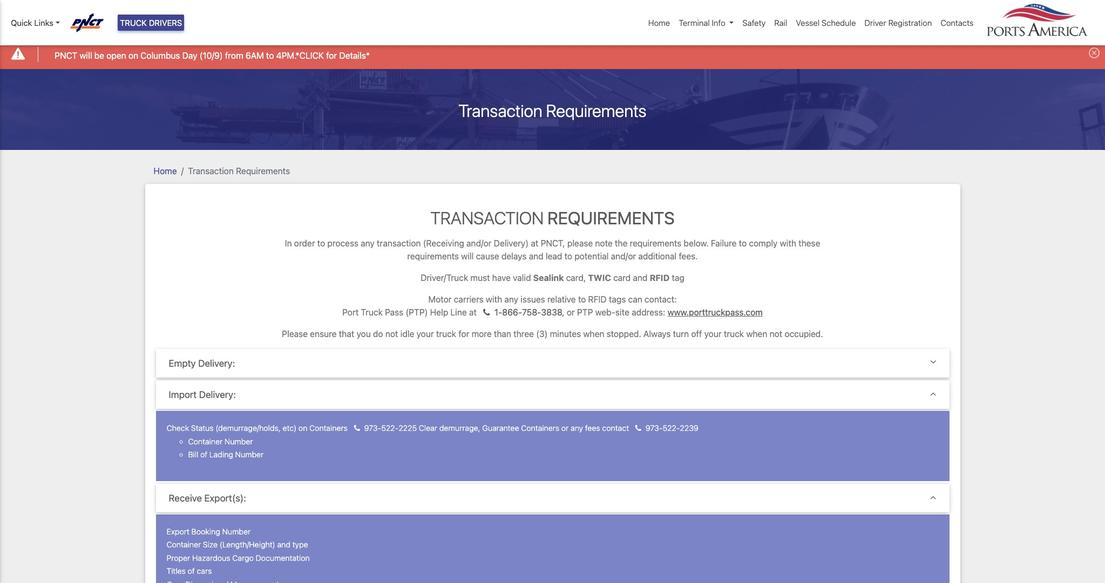 Task type: describe. For each thing, give the bounding box(es) containing it.
pnct will be open on columbus day (10/9) from 6am to 4pm.*click for details* link
[[55, 49, 370, 62]]

import
[[169, 389, 197, 401]]

1 your from the left
[[417, 329, 434, 339]]

2 containers from the left
[[521, 424, 559, 433]]

973- for 973-522-2239
[[646, 424, 663, 433]]

any inside motor carriers with any issues relative to rfid tags can contact: port truck pass (ptp) help line at
[[504, 295, 518, 304]]

0 vertical spatial home link
[[644, 12, 674, 33]]

1 vertical spatial transaction requirements
[[188, 166, 290, 176]]

relative
[[547, 295, 576, 304]]

info
[[712, 18, 725, 28]]

2 vertical spatial transaction
[[430, 208, 544, 228]]

2 not from the left
[[770, 329, 782, 339]]

quick links link
[[11, 17, 60, 29]]

three
[[513, 329, 534, 339]]

clear demurrage, guarantee containers or any fees contact
[[417, 424, 631, 433]]

export booking number container size (length/height) and type proper hazardous cargo documentation titles of cars
[[167, 527, 310, 576]]

(receiving
[[423, 239, 464, 248]]

tags
[[609, 295, 626, 304]]

receive export(s): link
[[169, 493, 936, 504]]

from
[[225, 51, 243, 60]]

pnct,
[[541, 239, 565, 248]]

address:
[[632, 308, 665, 317]]

(demurrage/holds,
[[216, 424, 281, 433]]

2 vertical spatial requirements
[[547, 208, 675, 228]]

etc)
[[283, 424, 297, 433]]

delivery: for import delivery:
[[199, 389, 236, 401]]

pass
[[385, 308, 403, 317]]

minutes
[[550, 329, 581, 339]]

status
[[191, 424, 214, 433]]

can
[[628, 295, 642, 304]]

2 when from the left
[[746, 329, 767, 339]]

in order to process any transaction (receiving and/or delivery) at pnct, please note the requirements below. failure to comply with these requirements will cause delays and lead to potential and/or additional fees.
[[285, 239, 820, 261]]

at inside in order to process any transaction (receiving and/or delivery) at pnct, please note the requirements below. failure to comply with these requirements will cause delays and lead to potential and/or additional fees.
[[531, 239, 538, 248]]

truck inside motor carriers with any issues relative to rfid tags can contact: port truck pass (ptp) help line at
[[361, 308, 383, 317]]

motor
[[428, 295, 452, 304]]

(length/height)
[[220, 541, 275, 550]]

rail
[[774, 18, 787, 28]]

1 containers from the left
[[309, 424, 348, 433]]

quick
[[11, 18, 32, 28]]

import delivery: tab panel
[[156, 411, 949, 484]]

idle
[[400, 329, 414, 339]]

be
[[94, 51, 104, 60]]

twic
[[588, 273, 611, 283]]

1 when from the left
[[583, 329, 604, 339]]

973- for 973-522-2225
[[364, 424, 381, 433]]

in
[[285, 239, 292, 248]]

www.porttruckpass.com link
[[668, 308, 763, 317]]

must
[[470, 273, 490, 283]]

safety
[[742, 18, 766, 28]]

pnct will be open on columbus day (10/9) from 6am to 4pm.*click for details*
[[55, 51, 370, 60]]

details*
[[339, 51, 370, 60]]

(10/9)
[[200, 51, 223, 60]]

973-522-2225 link
[[350, 424, 417, 433]]

ptp
[[577, 308, 593, 317]]

0 vertical spatial home
[[648, 18, 670, 28]]

or inside tab panel
[[561, 424, 569, 433]]

pnct will be open on columbus day (10/9) from 6am to 4pm.*click for details* alert
[[0, 40, 1105, 69]]

import delivery: link
[[169, 389, 936, 401]]

size
[[203, 541, 218, 550]]

to right failure
[[739, 239, 747, 248]]

0 horizontal spatial and/or
[[466, 239, 492, 248]]

occupied.
[[785, 329, 823, 339]]

turn
[[673, 329, 689, 339]]

empty
[[169, 358, 196, 369]]

than
[[494, 329, 511, 339]]

1 truck from the left
[[436, 329, 456, 339]]

of inside "export booking number container size (length/height) and type proper hazardous cargo documentation titles of cars"
[[188, 567, 195, 576]]

(ptp)
[[406, 308, 428, 317]]

transaction
[[377, 239, 421, 248]]

0 vertical spatial transaction requirements
[[459, 100, 647, 121]]

day
[[182, 51, 197, 60]]

rfid inside motor carriers with any issues relative to rfid tags can contact: port truck pass (ptp) help line at
[[588, 295, 607, 304]]

number inside "export booking number container size (length/height) and type proper hazardous cargo documentation titles of cars"
[[222, 527, 251, 536]]

, or ptp web-site address: www.porttruckpass.com
[[562, 308, 763, 317]]

motor carriers with any issues relative to rfid tags can contact: port truck pass (ptp) help line at
[[342, 295, 677, 317]]

contacts
[[941, 18, 974, 28]]

973-522-2239
[[644, 424, 698, 433]]

2239
[[680, 424, 698, 433]]

card,
[[566, 273, 586, 283]]

ensure
[[310, 329, 337, 339]]

order
[[294, 239, 315, 248]]

1 vertical spatial number
[[235, 450, 264, 460]]

please
[[282, 329, 308, 339]]

please
[[567, 239, 593, 248]]

hazardous
[[192, 554, 230, 563]]

card
[[613, 273, 631, 283]]

0 horizontal spatial requirements
[[407, 252, 459, 261]]

0 vertical spatial or
[[567, 308, 575, 317]]

issues
[[521, 295, 545, 304]]

3838
[[541, 308, 562, 317]]

terminal info
[[679, 18, 725, 28]]

2 horizontal spatial and
[[633, 273, 648, 283]]

driver/truck must have valid sealink card, twic card and rfid tag
[[421, 273, 684, 283]]

help
[[430, 308, 448, 317]]

0 horizontal spatial home
[[154, 166, 177, 176]]

terminal
[[679, 18, 710, 28]]

failure
[[711, 239, 737, 248]]

fees
[[585, 424, 600, 433]]

line
[[450, 308, 467, 317]]

will inside in order to process any transaction (receiving and/or delivery) at pnct, please note the requirements below. failure to comply with these requirements will cause delays and lead to potential and/or additional fees.
[[461, 252, 474, 261]]

valid
[[513, 273, 531, 283]]

www.porttruckpass.com
[[668, 308, 763, 317]]

0 vertical spatial requirements
[[546, 100, 647, 121]]

truck inside 'link'
[[120, 18, 147, 28]]

booking
[[191, 527, 220, 536]]

1-866-758-3838 link
[[479, 308, 562, 317]]



Task type: vqa. For each thing, say whether or not it's contained in the screenshot.
phone icon inside the 973.522.4719 link
no



Task type: locate. For each thing, give the bounding box(es) containing it.
522- for 2225
[[381, 424, 399, 433]]

to inside motor carriers with any issues relative to rfid tags can contact: port truck pass (ptp) help line at
[[578, 295, 586, 304]]

phone image
[[483, 308, 490, 317], [354, 425, 360, 433]]

port
[[342, 308, 359, 317]]

safety link
[[738, 12, 770, 33]]

at left pnct, on the top of the page
[[531, 239, 538, 248]]

home link
[[644, 12, 674, 33], [154, 166, 177, 176]]

export
[[167, 527, 189, 536]]

0 horizontal spatial 973-
[[364, 424, 381, 433]]

on right etc)
[[298, 424, 307, 433]]

0 horizontal spatial for
[[326, 51, 337, 60]]

the
[[615, 239, 628, 248]]

0 vertical spatial transaction
[[459, 100, 542, 121]]

to right 6am
[[266, 51, 274, 60]]

of left cars
[[188, 567, 195, 576]]

any inside 'import delivery:' tab panel
[[571, 424, 583, 433]]

1 vertical spatial home
[[154, 166, 177, 176]]

or
[[567, 308, 575, 317], [561, 424, 569, 433]]

0 vertical spatial with
[[780, 239, 796, 248]]

any left fees
[[571, 424, 583, 433]]

tab list
[[156, 349, 949, 584]]

1 vertical spatial at
[[469, 308, 477, 317]]

1 horizontal spatial on
[[298, 424, 307, 433]]

2 vertical spatial and
[[277, 541, 290, 550]]

on for containers
[[298, 424, 307, 433]]

0 vertical spatial any
[[361, 239, 375, 248]]

1 vertical spatial requirements
[[236, 166, 290, 176]]

lading
[[209, 450, 233, 460]]

0 horizontal spatial truck
[[120, 18, 147, 28]]

1 horizontal spatial with
[[780, 239, 796, 248]]

1 horizontal spatial your
[[704, 329, 722, 339]]

when down ptp
[[583, 329, 604, 339]]

0 horizontal spatial when
[[583, 329, 604, 339]]

phone image
[[635, 425, 641, 433]]

0 vertical spatial number
[[225, 437, 253, 446]]

1 horizontal spatial truck
[[724, 329, 744, 339]]

1 horizontal spatial at
[[531, 239, 538, 248]]

quick links
[[11, 18, 53, 28]]

container inside "export booking number container size (length/height) and type proper hazardous cargo documentation titles of cars"
[[167, 541, 201, 550]]

off
[[691, 329, 702, 339]]

for inside alert
[[326, 51, 337, 60]]

for left details*
[[326, 51, 337, 60]]

2 522- from the left
[[663, 424, 680, 433]]

receive export(s): tab panel
[[156, 515, 949, 584]]

on for columbus
[[128, 51, 138, 60]]

pnct
[[55, 51, 77, 60]]

and left lead
[[529, 252, 543, 261]]

any right 'process'
[[361, 239, 375, 248]]

truck left drivers
[[120, 18, 147, 28]]

phone image for 1-866-758-3838
[[483, 308, 490, 317]]

process
[[327, 239, 358, 248]]

1 vertical spatial on
[[298, 424, 307, 433]]

tab list containing empty delivery:
[[156, 349, 949, 584]]

1 vertical spatial rfid
[[588, 295, 607, 304]]

container number bill of lading number
[[188, 437, 264, 460]]

phone image left 973-522-2225 at the left bottom of the page
[[354, 425, 360, 433]]

0 horizontal spatial will
[[80, 51, 92, 60]]

and inside in order to process any transaction (receiving and/or delivery) at pnct, please note the requirements below. failure to comply with these requirements will cause delays and lead to potential and/or additional fees.
[[529, 252, 543, 261]]

container down status
[[188, 437, 223, 446]]

truck down www.porttruckpass.com
[[724, 329, 744, 339]]

comply
[[749, 239, 778, 248]]

0 vertical spatial requirements
[[630, 239, 681, 248]]

on right open
[[128, 51, 138, 60]]

1 vertical spatial and/or
[[611, 252, 636, 261]]

to inside alert
[[266, 51, 274, 60]]

close image
[[1089, 48, 1100, 58]]

delivery: right empty
[[198, 358, 235, 369]]

rfid up web-
[[588, 295, 607, 304]]

0 horizontal spatial phone image
[[354, 425, 360, 433]]

2 973- from the left
[[646, 424, 663, 433]]

to up ptp
[[578, 295, 586, 304]]

1 horizontal spatial for
[[458, 329, 469, 339]]

973- right phone icon
[[646, 424, 663, 433]]

container inside container number bill of lading number
[[188, 437, 223, 446]]

check status (demurrage/holds, etc) on containers
[[167, 424, 350, 433]]

1 vertical spatial will
[[461, 252, 474, 261]]

do
[[373, 329, 383, 339]]

vessel schedule link
[[792, 12, 860, 33]]

fees.
[[679, 252, 698, 261]]

1 vertical spatial delivery:
[[199, 389, 236, 401]]

0 horizontal spatial rfid
[[588, 295, 607, 304]]

522- for 2239
[[663, 424, 680, 433]]

guarantee
[[482, 424, 519, 433]]

requirements
[[630, 239, 681, 248], [407, 252, 459, 261]]

phone image inside 973-522-2225 "link"
[[354, 425, 360, 433]]

contact
[[602, 424, 629, 433]]

terminal info link
[[674, 12, 738, 33]]

web-
[[595, 308, 615, 317]]

2 vertical spatial transaction requirements
[[430, 208, 675, 228]]

1 horizontal spatial and
[[529, 252, 543, 261]]

1 vertical spatial phone image
[[354, 425, 360, 433]]

2 your from the left
[[704, 329, 722, 339]]

at inside motor carriers with any issues relative to rfid tags can contact: port truck pass (ptp) help line at
[[469, 308, 477, 317]]

1 horizontal spatial and/or
[[611, 252, 636, 261]]

0 horizontal spatial home link
[[154, 166, 177, 176]]

0 vertical spatial container
[[188, 437, 223, 446]]

any
[[361, 239, 375, 248], [504, 295, 518, 304], [571, 424, 583, 433]]

at down carriers
[[469, 308, 477, 317]]

0 horizontal spatial on
[[128, 51, 138, 60]]

0 vertical spatial for
[[326, 51, 337, 60]]

0 horizontal spatial containers
[[309, 424, 348, 433]]

,
[[562, 308, 564, 317]]

will left be
[[80, 51, 92, 60]]

stopped.
[[607, 329, 641, 339]]

1 vertical spatial any
[[504, 295, 518, 304]]

522- right phone icon
[[663, 424, 680, 433]]

758-
[[522, 308, 541, 317]]

rail link
[[770, 12, 792, 33]]

866-
[[502, 308, 522, 317]]

1 horizontal spatial not
[[770, 329, 782, 339]]

with inside in order to process any transaction (receiving and/or delivery) at pnct, please note the requirements below. failure to comply with these requirements will cause delays and lead to potential and/or additional fees.
[[780, 239, 796, 248]]

will
[[80, 51, 92, 60], [461, 252, 474, 261]]

2 truck from the left
[[724, 329, 744, 339]]

on inside alert
[[128, 51, 138, 60]]

with left these
[[780, 239, 796, 248]]

1 vertical spatial or
[[561, 424, 569, 433]]

0 horizontal spatial at
[[469, 308, 477, 317]]

any inside in order to process any transaction (receiving and/or delivery) at pnct, please note the requirements below. failure to comply with these requirements will cause delays and lead to potential and/or additional fees.
[[361, 239, 375, 248]]

0 horizontal spatial of
[[188, 567, 195, 576]]

0 horizontal spatial truck
[[436, 329, 456, 339]]

0 horizontal spatial your
[[417, 329, 434, 339]]

not right do
[[385, 329, 398, 339]]

import delivery:
[[169, 389, 236, 401]]

vessel schedule
[[796, 18, 856, 28]]

of right bill
[[200, 450, 207, 460]]

delivery: inside empty delivery: link
[[198, 358, 235, 369]]

site
[[615, 308, 629, 317]]

1 vertical spatial and
[[633, 273, 648, 283]]

your right off
[[704, 329, 722, 339]]

0 vertical spatial rfid
[[650, 273, 670, 283]]

2 horizontal spatial any
[[571, 424, 583, 433]]

on
[[128, 51, 138, 60], [298, 424, 307, 433]]

empty delivery: link
[[169, 358, 936, 369]]

0 vertical spatial delivery:
[[198, 358, 235, 369]]

522-
[[381, 424, 399, 433], [663, 424, 680, 433]]

0 vertical spatial and
[[529, 252, 543, 261]]

at
[[531, 239, 538, 248], [469, 308, 477, 317]]

will left cause
[[461, 252, 474, 261]]

1 vertical spatial with
[[486, 295, 502, 304]]

1 vertical spatial transaction
[[188, 166, 234, 176]]

delivery:
[[198, 358, 235, 369], [199, 389, 236, 401]]

phone image inside '1-866-758-3838' link
[[483, 308, 490, 317]]

delays
[[501, 252, 527, 261]]

1 vertical spatial truck
[[361, 308, 383, 317]]

phone image for 973-522-2225
[[354, 425, 360, 433]]

1 horizontal spatial home
[[648, 18, 670, 28]]

0 vertical spatial truck
[[120, 18, 147, 28]]

1 horizontal spatial containers
[[521, 424, 559, 433]]

0 vertical spatial on
[[128, 51, 138, 60]]

rfid left tag
[[650, 273, 670, 283]]

containers down import delivery: link
[[521, 424, 559, 433]]

receive
[[169, 493, 202, 504]]

2 vertical spatial number
[[222, 527, 251, 536]]

0 vertical spatial at
[[531, 239, 538, 248]]

or left fees
[[561, 424, 569, 433]]

have
[[492, 273, 511, 283]]

additional
[[638, 252, 677, 261]]

2 vertical spatial any
[[571, 424, 583, 433]]

proper
[[167, 554, 190, 563]]

or right ,
[[567, 308, 575, 317]]

and inside "export booking number container size (length/height) and type proper hazardous cargo documentation titles of cars"
[[277, 541, 290, 550]]

truck right port
[[361, 308, 383, 317]]

titles
[[167, 567, 186, 576]]

1 vertical spatial of
[[188, 567, 195, 576]]

truck drivers link
[[118, 15, 184, 31]]

0 horizontal spatial and
[[277, 541, 290, 550]]

truck drivers
[[120, 18, 182, 28]]

1 not from the left
[[385, 329, 398, 339]]

your
[[417, 329, 434, 339], [704, 329, 722, 339]]

and up documentation
[[277, 541, 290, 550]]

2225
[[399, 424, 417, 433]]

open
[[106, 51, 126, 60]]

1 horizontal spatial of
[[200, 450, 207, 460]]

truck down the help
[[436, 329, 456, 339]]

delivery: inside import delivery: link
[[199, 389, 236, 401]]

cause
[[476, 252, 499, 261]]

requirements up additional
[[630, 239, 681, 248]]

to right lead
[[564, 252, 572, 261]]

home
[[648, 18, 670, 28], [154, 166, 177, 176]]

your right idle
[[417, 329, 434, 339]]

on inside 'import delivery:' tab panel
[[298, 424, 307, 433]]

always
[[644, 329, 671, 339]]

1 vertical spatial for
[[458, 329, 469, 339]]

any up "866-" at the left bottom of page
[[504, 295, 518, 304]]

documentation
[[256, 554, 310, 563]]

with up 1-
[[486, 295, 502, 304]]

phone image left 1-
[[483, 308, 490, 317]]

1 horizontal spatial phone image
[[483, 308, 490, 317]]

522- left 'clear'
[[381, 424, 399, 433]]

1 522- from the left
[[381, 424, 399, 433]]

delivery: right import
[[199, 389, 236, 401]]

check
[[167, 424, 189, 433]]

with inside motor carriers with any issues relative to rfid tags can contact: port truck pass (ptp) help line at
[[486, 295, 502, 304]]

bill
[[188, 450, 198, 460]]

0 vertical spatial will
[[80, 51, 92, 60]]

sealink
[[533, 273, 564, 283]]

1 vertical spatial container
[[167, 541, 201, 550]]

container up proper
[[167, 541, 201, 550]]

type
[[292, 541, 308, 550]]

tag
[[672, 273, 684, 283]]

1 horizontal spatial truck
[[361, 308, 383, 317]]

vessel
[[796, 18, 820, 28]]

empty delivery:
[[169, 358, 235, 369]]

requirements down (receiving
[[407, 252, 459, 261]]

1-
[[494, 308, 502, 317]]

and/or
[[466, 239, 492, 248], [611, 252, 636, 261]]

1 horizontal spatial rfid
[[650, 273, 670, 283]]

0 horizontal spatial 522-
[[381, 424, 399, 433]]

containers right etc)
[[309, 424, 348, 433]]

rfid
[[650, 273, 670, 283], [588, 295, 607, 304]]

and/or down the
[[611, 252, 636, 261]]

cars
[[197, 567, 212, 576]]

will inside pnct will be open on columbus day (10/9) from 6am to 4pm.*click for details* link
[[80, 51, 92, 60]]

1 horizontal spatial will
[[461, 252, 474, 261]]

for left more
[[458, 329, 469, 339]]

to right order
[[317, 239, 325, 248]]

973-522-2239 link
[[631, 424, 698, 433]]

0 vertical spatial phone image
[[483, 308, 490, 317]]

receive export(s):
[[169, 493, 246, 504]]

note
[[595, 239, 613, 248]]

container
[[188, 437, 223, 446], [167, 541, 201, 550]]

1 horizontal spatial requirements
[[630, 239, 681, 248]]

contacts link
[[936, 12, 978, 33]]

4pm.*click
[[276, 51, 324, 60]]

clear
[[419, 424, 437, 433]]

1 horizontal spatial 522-
[[663, 424, 680, 433]]

973- left 2225
[[364, 424, 381, 433]]

1 horizontal spatial 973-
[[646, 424, 663, 433]]

0 horizontal spatial not
[[385, 329, 398, 339]]

0 horizontal spatial any
[[361, 239, 375, 248]]

1 vertical spatial requirements
[[407, 252, 459, 261]]

and right the card
[[633, 273, 648, 283]]

0 horizontal spatial with
[[486, 295, 502, 304]]

and/or up cause
[[466, 239, 492, 248]]

you
[[357, 329, 371, 339]]

potential
[[575, 252, 609, 261]]

1 973- from the left
[[364, 424, 381, 433]]

1 vertical spatial home link
[[154, 166, 177, 176]]

1 horizontal spatial any
[[504, 295, 518, 304]]

number
[[225, 437, 253, 446], [235, 450, 264, 460], [222, 527, 251, 536]]

truck
[[436, 329, 456, 339], [724, 329, 744, 339]]

not left the occupied.
[[770, 329, 782, 339]]

of inside container number bill of lading number
[[200, 450, 207, 460]]

1 horizontal spatial home link
[[644, 12, 674, 33]]

driver/truck
[[421, 273, 468, 283]]

0 vertical spatial of
[[200, 450, 207, 460]]

0 vertical spatial and/or
[[466, 239, 492, 248]]

export(s):
[[204, 493, 246, 504]]

delivery: for empty delivery:
[[198, 358, 235, 369]]

1 horizontal spatial when
[[746, 329, 767, 339]]

when down www.porttruckpass.com link
[[746, 329, 767, 339]]

cargo
[[232, 554, 254, 563]]

6am
[[246, 51, 264, 60]]

delivery)
[[494, 239, 529, 248]]



